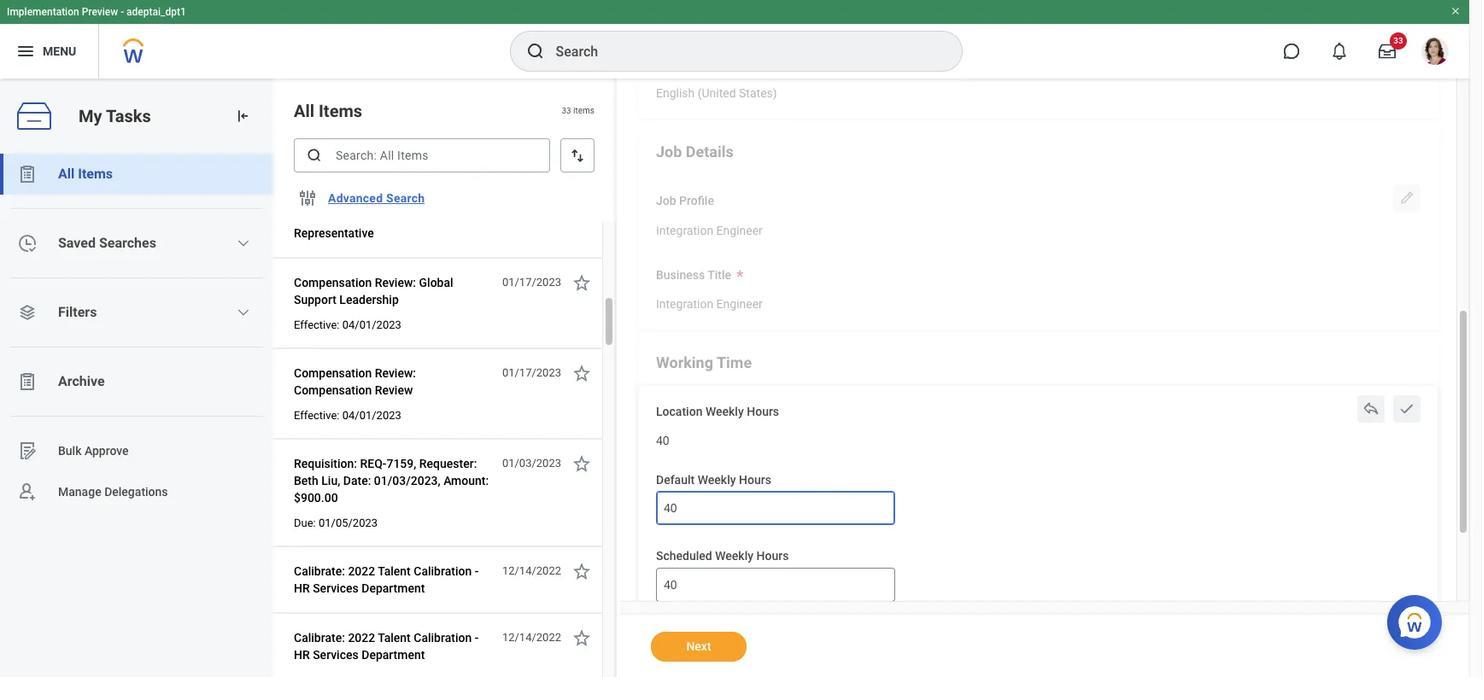 Task type: vqa. For each thing, say whether or not it's contained in the screenshot.
Review: for Global
yes



Task type: describe. For each thing, give the bounding box(es) containing it.
bulk
[[58, 444, 82, 458]]

items inside item list element
[[319, 101, 362, 121]]

notifications large image
[[1331, 43, 1349, 60]]

requisition: req-7159, requester: beth liu, date: 01/03/2023, amount: $900.00 button
[[294, 454, 493, 508]]

04/01/2023 for support
[[342, 319, 402, 332]]

- inside menu banner
[[121, 6, 124, 18]]

job profile
[[656, 194, 714, 208]]

integration engineer for profile
[[656, 224, 763, 238]]

business title
[[656, 268, 732, 282]]

calibrate: 2022 talent calibration - hr services department button for 1st star icon from the bottom of the item list element
[[294, 628, 493, 666]]

Search: All Items text field
[[294, 138, 550, 173]]

configure image
[[297, 188, 318, 209]]

clock check image
[[17, 233, 38, 254]]

location weekly hours element
[[656, 424, 670, 449]]

job for job details
[[656, 143, 682, 161]]

job for job profile
[[656, 194, 677, 208]]

archive button
[[0, 361, 273, 403]]

close environment banner image
[[1451, 6, 1461, 16]]

engineer for title
[[717, 298, 763, 311]]

filters button
[[0, 292, 273, 333]]

hours for default weekly hours
[[739, 473, 772, 487]]

edit image
[[1399, 190, 1416, 207]]

calibrate: 2022 talent calibration - hr services department button for 12/14/2022's star image
[[294, 561, 493, 599]]

approve
[[85, 444, 129, 458]]

review
[[375, 384, 413, 397]]

2 talent from the top
[[378, 632, 411, 645]]

English (United States) text field
[[656, 76, 777, 106]]

preview
[[82, 6, 118, 18]]

requisition:
[[294, 457, 357, 471]]

delegations
[[104, 485, 168, 499]]

compensation review: compensation review button
[[294, 363, 493, 401]]

33 button
[[1369, 32, 1407, 70]]

pearson
[[294, 209, 338, 223]]

7159,
[[387, 457, 416, 471]]

scheduled
[[656, 550, 712, 563]]

search
[[386, 191, 425, 205]]

profile
[[679, 194, 714, 208]]

date:
[[343, 474, 371, 488]]

calibration for calibrate: 2022 talent calibration - hr services department button corresponding to 1st star icon from the bottom of the item list element
[[414, 632, 472, 645]]

manage delegations link
[[0, 472, 273, 513]]

01/03/2023,
[[374, 474, 441, 488]]

english (united states)
[[656, 87, 777, 100]]

amount:
[[444, 474, 489, 488]]

clipboard image for archive
[[17, 372, 38, 392]]

filters
[[58, 304, 97, 320]]

33 items
[[562, 106, 595, 116]]

integration engineer text field for profile
[[656, 214, 763, 243]]

1 talent from the top
[[378, 565, 411, 579]]

effective: for compensation review: compensation review
[[294, 409, 340, 422]]

location
[[656, 405, 703, 419]]

clipboard image for all items
[[17, 164, 38, 185]]

customer
[[397, 209, 449, 223]]

check image
[[1399, 401, 1416, 418]]

service
[[452, 209, 491, 223]]

default weekly hours
[[656, 473, 772, 487]]

business title element
[[656, 287, 763, 318]]

working time
[[656, 354, 752, 372]]

menu
[[43, 44, 76, 58]]

- for 12/14/2022's star image calibrate: 2022 talent calibration - hr services department button
[[475, 565, 479, 579]]

star image for effective: 04/01/2023
[[572, 273, 592, 293]]

saved
[[58, 235, 96, 251]]

next button
[[651, 632, 747, 662]]

location weekly hours
[[656, 405, 779, 419]]

1 calibrate: 2022 talent calibration - hr services department from the top
[[294, 565, 479, 596]]

compensation review: compensation review
[[294, 367, 416, 397]]

Default Weekly Hours text field
[[656, 492, 896, 526]]

40
[[656, 434, 670, 448]]

star image for requisition: req-7159, requester: beth liu, date: 01/03/2023, amount: $900.00
[[572, 454, 592, 474]]

3 star image from the top
[[572, 628, 592, 649]]

beth
[[294, 474, 319, 488]]

department for 12/14/2022's star image calibrate: 2022 talent calibration - hr services department button
[[362, 582, 425, 596]]

effective: 04/01/2023 for support
[[294, 319, 402, 332]]

liu,
[[322, 474, 340, 488]]

Scheduled Weekly Hours text field
[[656, 568, 896, 603]]

department for calibrate: 2022 talent calibration - hr services department button corresponding to 1st star icon from the bottom of the item list element
[[362, 649, 425, 662]]

manage
[[58, 485, 101, 499]]

my tasks
[[79, 106, 151, 126]]

job details
[[656, 143, 734, 161]]

bulk approve
[[58, 444, 129, 458]]

Search Workday  search field
[[556, 32, 927, 70]]

bulk approve link
[[0, 431, 273, 472]]

implementation preview -   adeptai_dpt1
[[7, 6, 186, 18]]

engineer for profile
[[717, 224, 763, 238]]

saved searches
[[58, 235, 156, 251]]

hours for scheduled weekly hours
[[757, 550, 789, 563]]

items inside all items button
[[78, 166, 113, 182]]

title
[[708, 268, 732, 282]]

star image for 12/14/2022
[[572, 561, 592, 582]]

0 vertical spatial search image
[[525, 41, 546, 62]]

review: for global
[[375, 276, 416, 290]]

effective: 04/01/2023 for review
[[294, 409, 402, 422]]

compensation review: global support leadership button
[[294, 273, 493, 310]]

weekly for default
[[698, 473, 736, 487]]

- for calibrate: 2022 talent calibration - hr services department button corresponding to 1st star icon from the bottom of the item list element
[[475, 632, 479, 645]]

services for 1st star icon from the bottom of the item list element
[[313, 649, 359, 662]]

scheduled weekly hours
[[656, 550, 789, 563]]

profile logan mcneil image
[[1422, 38, 1449, 68]]

manage delegations
[[58, 485, 168, 499]]

item list element
[[273, 79, 617, 678]]

(united
[[698, 87, 736, 100]]

advanced search button
[[321, 181, 432, 215]]

job inside offer for job application: rachel pearson ‎- r-00201 customer service representative
[[342, 192, 363, 206]]

star image for compensation review: compensation review
[[572, 363, 592, 384]]

time
[[717, 354, 752, 372]]

default
[[656, 473, 695, 487]]

04/01/2023 for review
[[342, 409, 402, 422]]

states)
[[739, 87, 777, 100]]

my
[[79, 106, 102, 126]]

menu banner
[[0, 0, 1470, 79]]

user plus image
[[17, 482, 38, 502]]

33 for 33 items
[[562, 106, 571, 116]]



Task type: locate. For each thing, give the bounding box(es) containing it.
application:
[[366, 192, 429, 206]]

weekly right default
[[698, 473, 736, 487]]

working
[[656, 354, 714, 372]]

req-
[[360, 457, 387, 471]]

1 vertical spatial calibrate:
[[294, 632, 345, 645]]

1 vertical spatial 01/17/2023
[[502, 367, 561, 379]]

12/14/2022
[[502, 565, 561, 578], [502, 632, 561, 644]]

job left details
[[656, 143, 682, 161]]

1 engineer from the top
[[717, 224, 763, 238]]

0 vertical spatial effective:
[[294, 319, 340, 332]]

1 vertical spatial calibrate: 2022 talent calibration - hr services department
[[294, 632, 479, 662]]

saved searches button
[[0, 223, 273, 264]]

2 engineer from the top
[[717, 298, 763, 311]]

1 vertical spatial star image
[[572, 454, 592, 474]]

2 integration engineer text field from the top
[[656, 287, 763, 317]]

integration down business
[[656, 298, 714, 311]]

0 vertical spatial clipboard image
[[17, 164, 38, 185]]

integration for business
[[656, 298, 714, 311]]

01/17/2023 for compensation review: compensation review
[[502, 367, 561, 379]]

2 calibrate: 2022 talent calibration - hr services department from the top
[[294, 632, 479, 662]]

justify image
[[15, 41, 36, 62]]

1 vertical spatial integration engineer
[[656, 298, 763, 311]]

hr
[[294, 582, 310, 596], [294, 649, 310, 662]]

clipboard image up clock check image at the left
[[17, 164, 38, 185]]

1 compensation from the top
[[294, 276, 372, 290]]

1 vertical spatial integration engineer text field
[[656, 287, 763, 317]]

0 horizontal spatial all
[[58, 166, 75, 182]]

2 calibrate: from the top
[[294, 632, 345, 645]]

representative
[[294, 226, 374, 240]]

review: up review
[[375, 367, 416, 380]]

3 compensation from the top
[[294, 384, 372, 397]]

1 vertical spatial 2022
[[348, 632, 375, 645]]

0 vertical spatial engineer
[[717, 224, 763, 238]]

search image
[[525, 41, 546, 62], [306, 147, 323, 164]]

2 12/14/2022 from the top
[[502, 632, 561, 644]]

all right transformation import icon
[[294, 101, 315, 121]]

weekly for location
[[706, 405, 744, 419]]

perspective image
[[17, 303, 38, 323]]

all items
[[294, 101, 362, 121], [58, 166, 113, 182]]

undo l image
[[1363, 401, 1380, 418]]

33 left the profile logan mcneil icon
[[1394, 36, 1404, 45]]

support
[[294, 293, 337, 307]]

requester:
[[419, 457, 477, 471]]

job details element
[[638, 127, 1440, 330]]

2 04/01/2023 from the top
[[342, 409, 402, 422]]

2 calibrate: 2022 talent calibration - hr services department button from the top
[[294, 628, 493, 666]]

1 vertical spatial department
[[362, 649, 425, 662]]

01/05/2023
[[319, 517, 378, 530]]

transformation import image
[[234, 108, 251, 125]]

0 horizontal spatial search image
[[306, 147, 323, 164]]

0 vertical spatial -
[[121, 6, 124, 18]]

1 clipboard image from the top
[[17, 164, 38, 185]]

my tasks element
[[0, 79, 273, 678]]

all items inside button
[[58, 166, 113, 182]]

integration inside job profile element
[[656, 224, 714, 238]]

0 vertical spatial talent
[[378, 565, 411, 579]]

global
[[419, 276, 453, 290]]

engineer up title
[[717, 224, 763, 238]]

1 vertical spatial weekly
[[698, 473, 736, 487]]

2 compensation from the top
[[294, 367, 372, 380]]

list
[[0, 154, 273, 513]]

archive
[[58, 373, 105, 390]]

2 effective: 04/01/2023 from the top
[[294, 409, 402, 422]]

1 vertical spatial all items
[[58, 166, 113, 182]]

effective: 04/01/2023
[[294, 319, 402, 332], [294, 409, 402, 422]]

2 vertical spatial star image
[[572, 628, 592, 649]]

1 vertical spatial effective:
[[294, 409, 340, 422]]

1 services from the top
[[313, 582, 359, 596]]

effective: up "requisition:"
[[294, 409, 340, 422]]

2 star image from the top
[[572, 561, 592, 582]]

calibrate: for 12/14/2022's star image calibrate: 2022 talent calibration - hr services department button
[[294, 565, 345, 579]]

0 vertical spatial effective: 04/01/2023
[[294, 319, 402, 332]]

integration engineer text field down title
[[656, 287, 763, 317]]

1 vertical spatial hours
[[739, 473, 772, 487]]

2 review: from the top
[[375, 367, 416, 380]]

33 inside item list element
[[562, 106, 571, 116]]

weekly right scheduled
[[715, 550, 754, 563]]

1 calibration from the top
[[414, 565, 472, 579]]

1 horizontal spatial 33
[[1394, 36, 1404, 45]]

0 vertical spatial compensation
[[294, 276, 372, 290]]

0 vertical spatial hours
[[747, 405, 779, 419]]

0 vertical spatial 2022
[[348, 565, 375, 579]]

2 star image from the top
[[572, 454, 592, 474]]

0 vertical spatial department
[[362, 582, 425, 596]]

weekly for scheduled
[[715, 550, 754, 563]]

1 vertical spatial -
[[475, 565, 479, 579]]

1 calibrate: from the top
[[294, 565, 345, 579]]

00201
[[360, 209, 394, 223]]

job profile element
[[656, 213, 763, 244]]

clipboard image
[[17, 164, 38, 185], [17, 372, 38, 392]]

integration engineer down profile
[[656, 224, 763, 238]]

04/01/2023 down leadership
[[342, 319, 402, 332]]

review: for compensation
[[375, 367, 416, 380]]

items
[[573, 106, 595, 116]]

0 vertical spatial weekly
[[706, 405, 744, 419]]

1 star image from the top
[[572, 273, 592, 293]]

chevron down image
[[237, 237, 251, 250]]

all inside item list element
[[294, 101, 315, 121]]

advanced search
[[328, 191, 425, 205]]

talent
[[378, 565, 411, 579], [378, 632, 411, 645]]

1 calibrate: 2022 talent calibration - hr services department button from the top
[[294, 561, 493, 599]]

1 vertical spatial hr
[[294, 649, 310, 662]]

review:
[[375, 276, 416, 290], [375, 367, 416, 380]]

chevron down image
[[237, 306, 251, 320]]

compensation for support
[[294, 276, 372, 290]]

0 horizontal spatial 33
[[562, 106, 571, 116]]

0 vertical spatial star image
[[572, 363, 592, 384]]

0 vertical spatial all
[[294, 101, 315, 121]]

1 vertical spatial talent
[[378, 632, 411, 645]]

0 vertical spatial calibrate: 2022 talent calibration - hr services department
[[294, 565, 479, 596]]

1 vertical spatial effective: 04/01/2023
[[294, 409, 402, 422]]

1 effective: 04/01/2023 from the top
[[294, 319, 402, 332]]

1 integration from the top
[[656, 224, 714, 238]]

1 vertical spatial 04/01/2023
[[342, 409, 402, 422]]

compensation review: global support leadership
[[294, 276, 453, 307]]

review: inside compensation review: global support leadership
[[375, 276, 416, 290]]

-
[[121, 6, 124, 18], [475, 565, 479, 579], [475, 632, 479, 645]]

requisition: req-7159, requester: beth liu, date: 01/03/2023, amount: $900.00
[[294, 457, 489, 505]]

menu button
[[0, 24, 98, 79]]

list containing all items
[[0, 154, 273, 513]]

effective: for compensation review: global support leadership
[[294, 319, 340, 332]]

0 horizontal spatial all items
[[58, 166, 113, 182]]

calibrate: 2022 talent calibration - hr services department button
[[294, 561, 493, 599], [294, 628, 493, 666]]

tasks
[[106, 106, 151, 126]]

2 01/17/2023 from the top
[[502, 367, 561, 379]]

clipboard image inside all items button
[[17, 164, 38, 185]]

2 calibration from the top
[[414, 632, 472, 645]]

integration inside business title element
[[656, 298, 714, 311]]

1 department from the top
[[362, 582, 425, 596]]

advanced
[[328, 191, 383, 205]]

services
[[313, 582, 359, 596], [313, 649, 359, 662]]

effective: 04/01/2023 down compensation review: compensation review
[[294, 409, 402, 422]]

01/17/2023 for compensation review: global support leadership
[[502, 276, 561, 289]]

1 01/17/2023 from the top
[[502, 276, 561, 289]]

0 vertical spatial calibrate:
[[294, 565, 345, 579]]

$900.00
[[294, 491, 338, 505]]

integration down job profile
[[656, 224, 714, 238]]

1 vertical spatial star image
[[572, 561, 592, 582]]

hours for location weekly hours
[[747, 405, 779, 419]]

integration
[[656, 224, 714, 238], [656, 298, 714, 311]]

1 vertical spatial engineer
[[717, 298, 763, 311]]

1 vertical spatial clipboard image
[[17, 372, 38, 392]]

all inside button
[[58, 166, 75, 182]]

all items inside item list element
[[294, 101, 362, 121]]

integration engineer text field down profile
[[656, 214, 763, 243]]

department
[[362, 582, 425, 596], [362, 649, 425, 662]]

0 vertical spatial 33
[[1394, 36, 1404, 45]]

for
[[324, 192, 339, 206]]

business
[[656, 268, 705, 282]]

2 vertical spatial -
[[475, 632, 479, 645]]

items
[[319, 101, 362, 121], [78, 166, 113, 182]]

1 horizontal spatial items
[[319, 101, 362, 121]]

integration for job
[[656, 224, 714, 238]]

working time element
[[638, 338, 1440, 678]]

0 vertical spatial items
[[319, 101, 362, 121]]

0 vertical spatial star image
[[572, 273, 592, 293]]

‎-
[[341, 209, 345, 223]]

0 vertical spatial calibration
[[414, 565, 472, 579]]

engineer inside job profile element
[[717, 224, 763, 238]]

hours up the scheduled weekly hours text field
[[757, 550, 789, 563]]

1 vertical spatial 12/14/2022
[[502, 632, 561, 644]]

0 vertical spatial review:
[[375, 276, 416, 290]]

1 horizontal spatial all items
[[294, 101, 362, 121]]

01/03/2023
[[502, 457, 561, 470]]

2 vertical spatial compensation
[[294, 384, 372, 397]]

1 vertical spatial all
[[58, 166, 75, 182]]

2 hr from the top
[[294, 649, 310, 662]]

0 vertical spatial integration engineer
[[656, 224, 763, 238]]

review: up leadership
[[375, 276, 416, 290]]

job
[[656, 143, 682, 161], [342, 192, 363, 206], [656, 194, 677, 208]]

0 vertical spatial calibrate: 2022 talent calibration - hr services department button
[[294, 561, 493, 599]]

2 department from the top
[[362, 649, 425, 662]]

1 vertical spatial calibrate: 2022 talent calibration - hr services department button
[[294, 628, 493, 666]]

0 vertical spatial hr
[[294, 582, 310, 596]]

adeptai_dpt1
[[127, 6, 186, 18]]

offer
[[294, 192, 321, 206]]

2 integration from the top
[[656, 298, 714, 311]]

compensation left review
[[294, 384, 372, 397]]

33 left items
[[562, 106, 571, 116]]

1 vertical spatial services
[[313, 649, 359, 662]]

all
[[294, 101, 315, 121], [58, 166, 75, 182]]

01/17/2023
[[502, 276, 561, 289], [502, 367, 561, 379]]

integration engineer text field for title
[[656, 287, 763, 317]]

1 star image from the top
[[572, 363, 592, 384]]

0 vertical spatial integration
[[656, 224, 714, 238]]

1 review: from the top
[[375, 276, 416, 290]]

offer for job application: rachel pearson ‎- r-00201 customer service representative button
[[294, 189, 493, 244]]

2 2022 from the top
[[348, 632, 375, 645]]

due:
[[294, 517, 316, 530]]

compensation
[[294, 276, 372, 290], [294, 367, 372, 380], [294, 384, 372, 397]]

0 vertical spatial all items
[[294, 101, 362, 121]]

0 horizontal spatial items
[[78, 166, 113, 182]]

review: inside compensation review: compensation review
[[375, 367, 416, 380]]

Integration Engineer text field
[[656, 214, 763, 243], [656, 287, 763, 317]]

1 vertical spatial review:
[[375, 367, 416, 380]]

0 vertical spatial 01/17/2023
[[502, 276, 561, 289]]

english
[[656, 87, 695, 100]]

effective:
[[294, 319, 340, 332], [294, 409, 340, 422]]

services for 12/14/2022's star image
[[313, 582, 359, 596]]

1 04/01/2023 from the top
[[342, 319, 402, 332]]

searches
[[99, 235, 156, 251]]

rachel
[[432, 192, 469, 206]]

0 vertical spatial 04/01/2023
[[342, 319, 402, 332]]

compensation for review
[[294, 367, 372, 380]]

clipboard image left archive on the bottom of the page
[[17, 372, 38, 392]]

compensation up support in the top left of the page
[[294, 276, 372, 290]]

r-
[[348, 209, 360, 223]]

2 services from the top
[[313, 649, 359, 662]]

1 vertical spatial integration
[[656, 298, 714, 311]]

hours up default weekly hours 'text field'
[[739, 473, 772, 487]]

1 horizontal spatial search image
[[525, 41, 546, 62]]

0 vertical spatial 12/14/2022
[[502, 565, 561, 578]]

weekly right location at the bottom
[[706, 405, 744, 419]]

implementation
[[7, 6, 79, 18]]

1 vertical spatial compensation
[[294, 367, 372, 380]]

offer for job application: rachel pearson ‎- r-00201 customer service representative
[[294, 192, 491, 240]]

sort image
[[569, 147, 586, 164]]

33 for 33
[[1394, 36, 1404, 45]]

effective: 04/01/2023 down leadership
[[294, 319, 402, 332]]

hours down time
[[747, 405, 779, 419]]

calibrate:
[[294, 565, 345, 579], [294, 632, 345, 645]]

all up saved on the left of the page
[[58, 166, 75, 182]]

1 effective: from the top
[[294, 319, 340, 332]]

1 12/14/2022 from the top
[[502, 565, 561, 578]]

2 clipboard image from the top
[[17, 372, 38, 392]]

1 2022 from the top
[[348, 565, 375, 579]]

2 vertical spatial weekly
[[715, 550, 754, 563]]

compensation inside compensation review: global support leadership
[[294, 276, 372, 290]]

integration engineer down title
[[656, 298, 763, 311]]

hours
[[747, 405, 779, 419], [739, 473, 772, 487], [757, 550, 789, 563]]

job left profile
[[656, 194, 677, 208]]

calibrate: for calibrate: 2022 talent calibration - hr services department button corresponding to 1st star icon from the bottom of the item list element
[[294, 632, 345, 645]]

1 hr from the top
[[294, 582, 310, 596]]

04/01/2023
[[342, 319, 402, 332], [342, 409, 402, 422]]

2 integration engineer from the top
[[656, 298, 763, 311]]

details
[[686, 143, 734, 161]]

rename image
[[17, 441, 38, 461]]

1 vertical spatial items
[[78, 166, 113, 182]]

calibrate: 2022 talent calibration - hr services department
[[294, 565, 479, 596], [294, 632, 479, 662]]

2 effective: from the top
[[294, 409, 340, 422]]

weekly
[[706, 405, 744, 419], [698, 473, 736, 487], [715, 550, 754, 563]]

04/01/2023 down review
[[342, 409, 402, 422]]

effective: down support in the top left of the page
[[294, 319, 340, 332]]

1 vertical spatial 33
[[562, 106, 571, 116]]

0 vertical spatial services
[[313, 582, 359, 596]]

engineer down title
[[717, 298, 763, 311]]

2022
[[348, 565, 375, 579], [348, 632, 375, 645]]

engineer inside business title element
[[717, 298, 763, 311]]

33 inside button
[[1394, 36, 1404, 45]]

1 vertical spatial search image
[[306, 147, 323, 164]]

1 horizontal spatial all
[[294, 101, 315, 121]]

2 vertical spatial hours
[[757, 550, 789, 563]]

1 integration engineer from the top
[[656, 224, 763, 238]]

compensation down support in the top left of the page
[[294, 367, 372, 380]]

all items button
[[0, 154, 273, 195]]

inbox large image
[[1379, 43, 1396, 60]]

job up r-
[[342, 192, 363, 206]]

star image
[[572, 273, 592, 293], [572, 561, 592, 582]]

integration engineer for title
[[656, 298, 763, 311]]

calibration for 12/14/2022's star image calibrate: 2022 talent calibration - hr services department button
[[414, 565, 472, 579]]

star image
[[572, 363, 592, 384], [572, 454, 592, 474], [572, 628, 592, 649]]

1 vertical spatial calibration
[[414, 632, 472, 645]]

next
[[687, 640, 712, 654]]

33
[[1394, 36, 1404, 45], [562, 106, 571, 116]]

leadership
[[340, 293, 399, 307]]

0 vertical spatial integration engineer text field
[[656, 214, 763, 243]]

engineer
[[717, 224, 763, 238], [717, 298, 763, 311]]

due: 01/05/2023
[[294, 517, 378, 530]]

1 integration engineer text field from the top
[[656, 214, 763, 243]]

clipboard image inside archive button
[[17, 372, 38, 392]]



